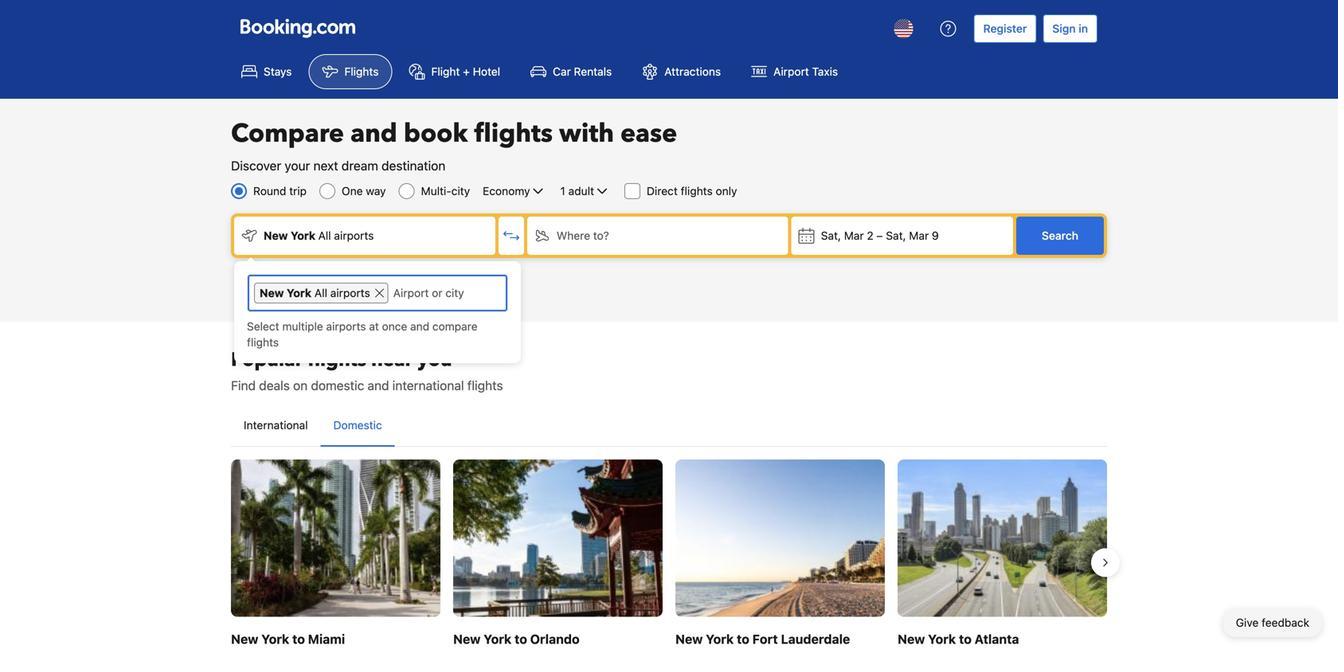 Task type: describe. For each thing, give the bounding box(es) containing it.
fort
[[753, 631, 778, 647]]

domestic button
[[321, 405, 395, 446]]

only
[[716, 184, 737, 198]]

york down trip
[[291, 229, 316, 242]]

compare
[[231, 116, 344, 151]]

book
[[404, 116, 468, 151]]

economy
[[483, 184, 530, 198]]

new york to fort lauderdale image
[[675, 460, 885, 617]]

multi-city
[[421, 184, 470, 198]]

0 vertical spatial all
[[318, 229, 331, 242]]

and inside popular flights near you find deals on domestic and international flights
[[368, 378, 389, 393]]

car
[[553, 65, 571, 78]]

9
[[932, 229, 939, 242]]

new york to miami link
[[231, 460, 441, 653]]

dream
[[342, 158, 378, 173]]

new for new york to miami
[[231, 631, 258, 647]]

new york to atlanta image
[[898, 460, 1107, 617]]

flights left only in the right top of the page
[[681, 184, 713, 198]]

airport
[[774, 65, 809, 78]]

feedback
[[1262, 616, 1310, 629]]

sign
[[1053, 22, 1076, 35]]

search
[[1042, 229, 1079, 242]]

to for miami
[[292, 631, 305, 647]]

at
[[369, 320, 379, 333]]

1 vertical spatial new york all airports
[[260, 286, 370, 300]]

deals
[[259, 378, 290, 393]]

1 sat, from the left
[[821, 229, 841, 242]]

popular flights near you find deals on domestic and international flights
[[231, 347, 503, 393]]

lauderdale
[[781, 631, 850, 647]]

near
[[371, 347, 413, 373]]

new york to orlando image
[[453, 460, 663, 617]]

1
[[560, 184, 565, 198]]

new york to orlando link
[[453, 460, 663, 653]]

new for new york to orlando
[[453, 631, 481, 647]]

0 vertical spatial new york all airports
[[264, 229, 374, 242]]

1 adult
[[560, 184, 594, 198]]

sign in
[[1053, 22, 1088, 35]]

1 adult button
[[559, 182, 612, 201]]

car rentals link
[[517, 54, 626, 89]]

next
[[313, 158, 338, 173]]

international
[[244, 419, 308, 432]]

1 vertical spatial airports
[[330, 286, 370, 300]]

airport taxis
[[774, 65, 838, 78]]

sat, mar 2 – sat, mar 9 button
[[792, 217, 1013, 255]]

region containing new york to miami
[[218, 453, 1120, 653]]

new york to orlando
[[453, 631, 580, 647]]

flight + hotel
[[431, 65, 500, 78]]

where
[[557, 229, 590, 242]]

give feedback
[[1236, 616, 1310, 629]]

–
[[877, 229, 883, 242]]

once
[[382, 320, 407, 333]]

compare and book flights with ease discover your next dream destination
[[231, 116, 677, 173]]

compare
[[432, 320, 478, 333]]

york for new york to fort lauderdale "link"
[[706, 631, 734, 647]]

+
[[463, 65, 470, 78]]

discover
[[231, 158, 281, 173]]

way
[[366, 184, 386, 198]]

direct flights only
[[647, 184, 737, 198]]

attractions
[[665, 65, 721, 78]]

2 mar from the left
[[909, 229, 929, 242]]

and inside compare and book flights with ease discover your next dream destination
[[350, 116, 397, 151]]

new york to atlanta link
[[898, 460, 1107, 653]]

popular
[[231, 347, 303, 373]]

destination
[[382, 158, 446, 173]]

on
[[293, 378, 308, 393]]

new for new york to atlanta
[[898, 631, 925, 647]]

flights link
[[309, 54, 392, 89]]

one way
[[342, 184, 386, 198]]

select multiple airports at once and compare flights
[[247, 320, 478, 349]]

Airport or city text field
[[392, 283, 501, 303]]

register
[[983, 22, 1027, 35]]

orlando
[[530, 631, 580, 647]]

0 vertical spatial airports
[[334, 229, 374, 242]]

new york to fort lauderdale link
[[675, 460, 885, 653]]



Task type: vqa. For each thing, say whether or not it's contained in the screenshot.
USD dropdown button
no



Task type: locate. For each thing, give the bounding box(es) containing it.
flight + hotel link
[[395, 54, 514, 89]]

2 to from the left
[[515, 631, 527, 647]]

you
[[417, 347, 452, 373]]

sign in link
[[1043, 14, 1098, 43]]

mar
[[844, 229, 864, 242], [909, 229, 929, 242]]

york for new york to miami link
[[261, 631, 289, 647]]

city
[[451, 184, 470, 198]]

to for atlanta
[[959, 631, 972, 647]]

to left miami
[[292, 631, 305, 647]]

flights inside select multiple airports at once and compare flights
[[247, 336, 279, 349]]

flights up economy
[[474, 116, 553, 151]]

sat, right –
[[886, 229, 906, 242]]

1 horizontal spatial sat,
[[886, 229, 906, 242]]

flights inside compare and book flights with ease discover your next dream destination
[[474, 116, 553, 151]]

4 to from the left
[[959, 631, 972, 647]]

direct
[[647, 184, 678, 198]]

york inside 'link'
[[484, 631, 512, 647]]

airports inside select multiple airports at once and compare flights
[[326, 320, 366, 333]]

2 vertical spatial airports
[[326, 320, 366, 333]]

taxis
[[812, 65, 838, 78]]

tab list containing international
[[231, 405, 1107, 448]]

flights down select
[[247, 336, 279, 349]]

york left atlanta
[[928, 631, 956, 647]]

york for new york to orlando 'link'
[[484, 631, 512, 647]]

new york to miami image
[[231, 460, 441, 617]]

new york all airports up "multiple"
[[260, 286, 370, 300]]

and down near
[[368, 378, 389, 393]]

3 to from the left
[[737, 631, 749, 647]]

to
[[292, 631, 305, 647], [515, 631, 527, 647], [737, 631, 749, 647], [959, 631, 972, 647]]

airports up at
[[330, 286, 370, 300]]

sat,
[[821, 229, 841, 242], [886, 229, 906, 242]]

sat, left 2
[[821, 229, 841, 242]]

one
[[342, 184, 363, 198]]

new york to miami
[[231, 631, 345, 647]]

york left fort
[[706, 631, 734, 647]]

flights right international
[[467, 378, 503, 393]]

find
[[231, 378, 256, 393]]

domestic
[[311, 378, 364, 393]]

1 to from the left
[[292, 631, 305, 647]]

1 horizontal spatial mar
[[909, 229, 929, 242]]

tab list
[[231, 405, 1107, 448]]

multiple
[[282, 320, 323, 333]]

and up the dream
[[350, 116, 397, 151]]

new york to fort lauderdale
[[675, 631, 850, 647]]

where to? button
[[527, 217, 788, 255]]

search button
[[1016, 217, 1104, 255]]

airports left at
[[326, 320, 366, 333]]

all
[[318, 229, 331, 242], [315, 286, 327, 300]]

and inside select multiple airports at once and compare flights
[[410, 320, 429, 333]]

and
[[350, 116, 397, 151], [410, 320, 429, 333], [368, 378, 389, 393]]

airport taxis link
[[738, 54, 852, 89]]

2 sat, from the left
[[886, 229, 906, 242]]

york for the new york to atlanta link
[[928, 631, 956, 647]]

1 mar from the left
[[844, 229, 864, 242]]

rentals
[[574, 65, 612, 78]]

york left orlando
[[484, 631, 512, 647]]

to left atlanta
[[959, 631, 972, 647]]

to left fort
[[737, 631, 749, 647]]

region
[[218, 453, 1120, 653]]

0 horizontal spatial sat,
[[821, 229, 841, 242]]

domestic
[[333, 419, 382, 432]]

in
[[1079, 22, 1088, 35]]

airports down one in the left of the page
[[334, 229, 374, 242]]

stays
[[264, 65, 292, 78]]

your
[[285, 158, 310, 173]]

give
[[1236, 616, 1259, 629]]

sat, mar 2 – sat, mar 9
[[821, 229, 939, 242]]

flights
[[474, 116, 553, 151], [681, 184, 713, 198], [247, 336, 279, 349], [308, 347, 366, 373], [467, 378, 503, 393]]

flights
[[344, 65, 379, 78]]

to left orlando
[[515, 631, 527, 647]]

new york to atlanta
[[898, 631, 1019, 647]]

to inside 'link'
[[515, 631, 527, 647]]

to for fort
[[737, 631, 749, 647]]

trip
[[289, 184, 307, 198]]

1 vertical spatial and
[[410, 320, 429, 333]]

car rentals
[[553, 65, 612, 78]]

mar left 9
[[909, 229, 929, 242]]

0 horizontal spatial mar
[[844, 229, 864, 242]]

stays link
[[228, 54, 305, 89]]

give feedback button
[[1223, 609, 1322, 637]]

ease
[[621, 116, 677, 151]]

new for new york to fort lauderdale
[[675, 631, 703, 647]]

with
[[559, 116, 614, 151]]

register link
[[974, 14, 1037, 43]]

select
[[247, 320, 279, 333]]

new york all airports down trip
[[264, 229, 374, 242]]

round
[[253, 184, 286, 198]]

round trip
[[253, 184, 307, 198]]

flights up domestic
[[308, 347, 366, 373]]

and right once
[[410, 320, 429, 333]]

york
[[291, 229, 316, 242], [287, 286, 312, 300], [261, 631, 289, 647], [484, 631, 512, 647], [706, 631, 734, 647], [928, 631, 956, 647]]

new
[[264, 229, 288, 242], [260, 286, 284, 300], [231, 631, 258, 647], [453, 631, 481, 647], [675, 631, 703, 647], [898, 631, 925, 647]]

new inside "link"
[[675, 631, 703, 647]]

1 vertical spatial all
[[315, 286, 327, 300]]

2 vertical spatial and
[[368, 378, 389, 393]]

to inside "link"
[[737, 631, 749, 647]]

adult
[[568, 184, 594, 198]]

to?
[[593, 229, 609, 242]]

york up "multiple"
[[287, 286, 312, 300]]

hotel
[[473, 65, 500, 78]]

attractions link
[[629, 54, 735, 89]]

international
[[392, 378, 464, 393]]

new inside 'link'
[[453, 631, 481, 647]]

to for orlando
[[515, 631, 527, 647]]

0 vertical spatial and
[[350, 116, 397, 151]]

flight
[[431, 65, 460, 78]]

atlanta
[[975, 631, 1019, 647]]

new york all airports
[[264, 229, 374, 242], [260, 286, 370, 300]]

multi-
[[421, 184, 451, 198]]

york left miami
[[261, 631, 289, 647]]

miami
[[308, 631, 345, 647]]

2
[[867, 229, 874, 242]]

where to?
[[557, 229, 609, 242]]

mar left 2
[[844, 229, 864, 242]]

york inside "link"
[[706, 631, 734, 647]]

booking.com logo image
[[241, 19, 355, 38], [241, 19, 355, 38]]

airports
[[334, 229, 374, 242], [330, 286, 370, 300], [326, 320, 366, 333]]

international button
[[231, 405, 321, 446]]



